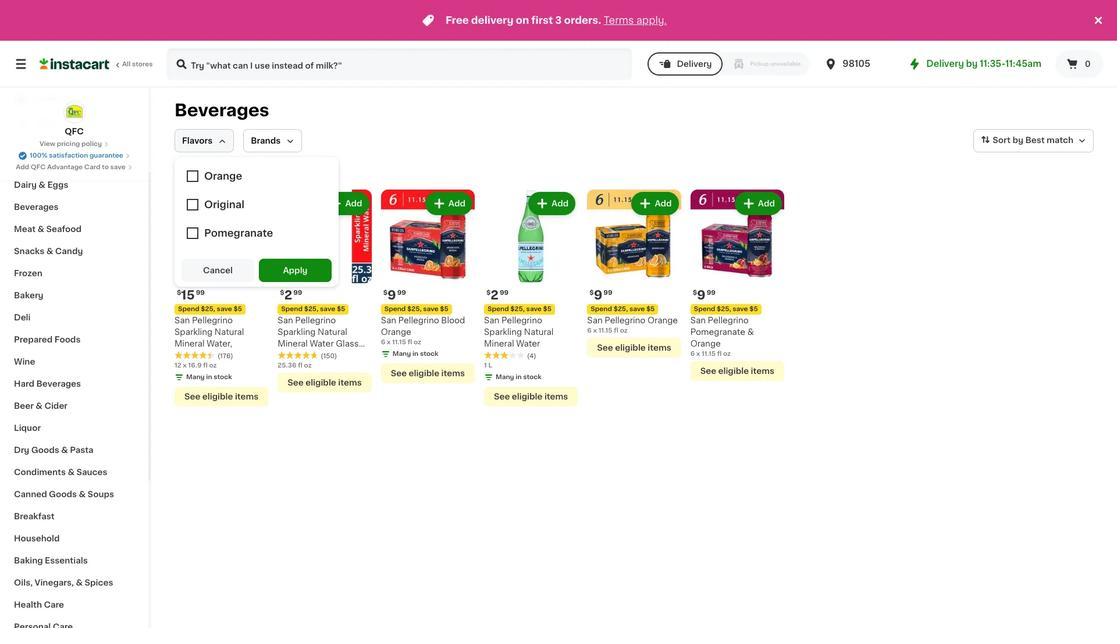 Task type: vqa. For each thing, say whether or not it's contained in the screenshot.
Lists link
yes



Task type: locate. For each thing, give the bounding box(es) containing it.
1 vertical spatial goods
[[49, 491, 77, 499]]

$ up the san pellegrino blood orange 6 x 11.15 fl oz
[[383, 290, 388, 296]]

0 horizontal spatial by
[[966, 59, 978, 68]]

see eligible items button down the san pellegrino blood orange 6 x 11.15 fl oz
[[381, 364, 475, 384]]

oils, vinegars, & spices link
[[7, 572, 141, 594]]

see eligible items down the san pellegrino blood orange 6 x 11.15 fl oz
[[391, 370, 465, 378]]

pellegrino inside "san pellegrino sparkling natural mineral water"
[[502, 317, 542, 325]]

mineral inside san pellegrino sparkling natural mineral water,
[[175, 340, 205, 348]]

cider
[[44, 402, 68, 410]]

$ down apply
[[280, 290, 284, 296]]

$25, up "san pellegrino sparkling natural mineral water"
[[511, 306, 525, 313]]

$25, for san pellegrino pomegranate & orange
[[717, 306, 731, 313]]

see
[[597, 344, 613, 352], [700, 367, 716, 376], [391, 370, 407, 378], [288, 379, 304, 387], [184, 393, 200, 401], [494, 393, 510, 401]]

items for san pellegrino sparkling natural mineral water
[[545, 393, 568, 401]]

see eligible items down (4)
[[494, 393, 568, 401]]

stores
[[132, 61, 153, 68]]

6 san from the left
[[691, 317, 706, 325]]

0 horizontal spatial many in stock
[[186, 374, 232, 381]]

goods down condiments & sauces
[[49, 491, 77, 499]]

$ 2 99 down apply
[[280, 289, 302, 302]]

san inside the san pellegrino blood orange 6 x 11.15 fl oz
[[381, 317, 396, 325]]

water for san pellegrino sparkling natural mineral water
[[516, 340, 540, 348]]

eligible down san pellegrino orange 6 x 11.15 fl oz
[[615, 344, 646, 352]]

many in stock down (4)
[[496, 374, 542, 381]]

$ for san pellegrino sparkling natural mineral water,
[[177, 290, 181, 296]]

see for san pellegrino blood orange
[[391, 370, 407, 378]]

1 vertical spatial qfc
[[31, 164, 46, 171]]

first
[[531, 16, 553, 25]]

see eligible items down 12 x 16.9 fl oz
[[184, 393, 259, 401]]

items for san pellegrino pomegranate & orange
[[751, 367, 775, 376]]

1 horizontal spatial 9
[[594, 289, 602, 302]]

6 spend $25, save $5 from the left
[[694, 306, 758, 313]]

0 horizontal spatial 6
[[381, 339, 385, 346]]

2 horizontal spatial 9
[[697, 289, 706, 302]]

5 $25, from the left
[[407, 306, 422, 313]]

many in stock
[[393, 351, 438, 358], [186, 374, 232, 381], [496, 374, 542, 381]]

condiments & sauces
[[14, 468, 107, 477]]

spend for san pellegrino blood orange
[[384, 306, 406, 313]]

$
[[177, 290, 181, 296], [280, 290, 284, 296], [486, 290, 491, 296], [590, 290, 594, 296], [383, 290, 388, 296], [693, 290, 697, 296]]

stock down (4)
[[523, 374, 542, 381]]

natural up water,
[[215, 328, 244, 337]]

98105 button
[[824, 48, 894, 80]]

0 horizontal spatial mineral
[[175, 340, 205, 348]]

25.36 fl oz
[[278, 363, 312, 369]]

bakery
[[14, 292, 43, 300]]

spend $25, save $5 up the san pellegrino blood orange 6 x 11.15 fl oz
[[384, 306, 449, 313]]

2 9 from the left
[[388, 289, 396, 302]]

canned
[[14, 491, 47, 499]]

mineral for san pellegrino sparkling natural mineral water glass bottle
[[278, 340, 308, 348]]

flavors button
[[175, 129, 234, 152]]

1 horizontal spatial $ 2 99
[[486, 289, 509, 302]]

spend up san pellegrino orange 6 x 11.15 fl oz
[[591, 306, 612, 313]]

$ up san pellegrino orange 6 x 11.15 fl oz
[[590, 290, 594, 296]]

2 water from the left
[[516, 340, 540, 348]]

1 2 from the left
[[284, 289, 292, 302]]

2 vertical spatial orange
[[691, 340, 721, 348]]

sparkling for san pellegrino sparkling natural mineral water,
[[175, 328, 212, 337]]

$25, for san pellegrino orange
[[614, 306, 628, 313]]

sparkling up the bottle
[[278, 328, 316, 337]]

0 horizontal spatial 9
[[388, 289, 396, 302]]

mineral up the bottle
[[278, 340, 308, 348]]

3 99 from the left
[[500, 290, 509, 296]]

goods
[[31, 446, 59, 454], [49, 491, 77, 499]]

1 sparkling from the left
[[175, 328, 212, 337]]

1 horizontal spatial mineral
[[278, 340, 308, 348]]

0 horizontal spatial sparkling
[[175, 328, 212, 337]]

2 2 from the left
[[491, 289, 499, 302]]

0 vertical spatial qfc
[[65, 127, 84, 136]]

natural inside san pellegrino sparkling natural mineral water,
[[215, 328, 244, 337]]

1 horizontal spatial 11.15
[[599, 328, 613, 334]]

4 spend from the left
[[591, 306, 612, 313]]

$ up "san pellegrino sparkling natural mineral water"
[[486, 290, 491, 296]]

2 add button from the left
[[323, 193, 368, 214]]

99 up the san pellegrino blood orange 6 x 11.15 fl oz
[[397, 290, 406, 296]]

stock down the san pellegrino blood orange 6 x 11.15 fl oz
[[420, 351, 438, 358]]

pellegrino inside the san pellegrino blood orange 6 x 11.15 fl oz
[[398, 317, 439, 325]]

beverages down dairy & eggs
[[14, 203, 59, 211]]

1 vertical spatial orange
[[381, 328, 411, 337]]

1 $25, from the left
[[201, 306, 215, 313]]

1 $ 9 99 from the left
[[590, 289, 613, 302]]

$5 up san pellegrino sparkling natural mineral water,
[[234, 306, 242, 313]]

99 inside '$ 15 99'
[[196, 290, 205, 296]]

$25, up san pellegrino sparkling natural mineral water glass bottle
[[304, 306, 318, 313]]

orange inside san pellegrino orange 6 x 11.15 fl oz
[[648, 317, 678, 325]]

$5 up glass
[[337, 306, 345, 313]]

foods
[[55, 336, 81, 344]]

2 up "san pellegrino sparkling natural mineral water"
[[491, 289, 499, 302]]

water inside san pellegrino sparkling natural mineral water glass bottle
[[310, 340, 334, 348]]

5 $ from the left
[[383, 290, 388, 296]]

2 $5 from the left
[[337, 306, 345, 313]]

& inside "link"
[[79, 491, 86, 499]]

natural inside san pellegrino sparkling natural mineral water glass bottle
[[318, 328, 347, 337]]

pricing
[[57, 141, 80, 147]]

0 horizontal spatial stock
[[214, 374, 232, 381]]

orders.
[[564, 16, 601, 25]]

see eligible items for san pellegrino sparkling natural mineral water glass bottle
[[288, 379, 362, 387]]

$ up san pellegrino sparkling natural mineral water,
[[177, 290, 181, 296]]

4 $5 from the left
[[646, 306, 655, 313]]

health care
[[14, 601, 64, 609]]

save up the san pellegrino blood orange 6 x 11.15 fl oz
[[423, 306, 439, 313]]

delivery
[[471, 16, 514, 25]]

eligible
[[615, 344, 646, 352], [718, 367, 749, 376], [409, 370, 439, 378], [306, 379, 336, 387], [202, 393, 233, 401], [512, 393, 543, 401]]

see eligible items button down san pellegrino pomegranate & orange 6 x 11.15 fl oz
[[691, 362, 784, 381]]

6 $25, from the left
[[717, 306, 731, 313]]

see eligible items button down (150)
[[278, 373, 372, 393]]

1 horizontal spatial 6
[[587, 328, 592, 334]]

1 pellegrino from the left
[[192, 317, 233, 325]]

3 sparkling from the left
[[484, 328, 522, 337]]

& left eggs at top
[[39, 181, 45, 189]]

5 san from the left
[[381, 317, 396, 325]]

mineral up 16.9
[[175, 340, 205, 348]]

save for san pellegrino sparkling natural mineral water glass bottle
[[320, 306, 335, 313]]

spend up "san pellegrino sparkling natural mineral water"
[[488, 306, 509, 313]]

sparkling up l at the left bottom
[[484, 328, 522, 337]]

spend $25, save $5 up pomegranate
[[694, 306, 758, 313]]

stock for 2
[[523, 374, 542, 381]]

$5
[[234, 306, 242, 313], [337, 306, 345, 313], [543, 306, 552, 313], [646, 306, 655, 313], [440, 306, 449, 313], [750, 306, 758, 313]]

100%
[[30, 152, 47, 159]]

11.15 inside the san pellegrino blood orange 6 x 11.15 fl oz
[[392, 339, 406, 346]]

98105
[[843, 59, 870, 68]]

& left spices
[[76, 579, 83, 587]]

spend for san pellegrino pomegranate & orange
[[694, 306, 715, 313]]

many down 12 x 16.9 fl oz
[[186, 374, 205, 381]]

1 $5 from the left
[[234, 306, 242, 313]]

mineral inside "san pellegrino sparkling natural mineral water"
[[484, 340, 514, 348]]

2 horizontal spatial 11.15
[[702, 351, 716, 358]]

pellegrino inside san pellegrino pomegranate & orange 6 x 11.15 fl oz
[[708, 317, 749, 325]]

2 san from the left
[[278, 317, 293, 325]]

all stores link
[[40, 48, 154, 80]]

orange inside the san pellegrino blood orange 6 x 11.15 fl oz
[[381, 328, 411, 337]]

many down "san pellegrino sparkling natural mineral water"
[[496, 374, 514, 381]]

$5 for san pellegrino orange
[[646, 306, 655, 313]]

9 up san pellegrino orange 6 x 11.15 fl oz
[[594, 289, 602, 302]]

items for san pellegrino sparkling natural mineral water glass bottle
[[338, 379, 362, 387]]

delivery inside delivery by 11:35-11:45am link
[[927, 59, 964, 68]]

3 san from the left
[[484, 317, 500, 325]]

save up san pellegrino sparkling natural mineral water glass bottle
[[320, 306, 335, 313]]

san inside san pellegrino orange 6 x 11.15 fl oz
[[587, 317, 603, 325]]

3 spend from the left
[[488, 306, 509, 313]]

apply
[[283, 267, 308, 275]]

1 water from the left
[[310, 340, 334, 348]]

qfc down 100%
[[31, 164, 46, 171]]

$25, up pomegranate
[[717, 306, 731, 313]]

4 san from the left
[[587, 317, 603, 325]]

9 up pomegranate
[[697, 289, 706, 302]]

2 mineral from the left
[[278, 340, 308, 348]]

san inside "san pellegrino sparkling natural mineral water"
[[484, 317, 500, 325]]

0 horizontal spatial $ 2 99
[[280, 289, 302, 302]]

see eligible items down san pellegrino pomegranate & orange 6 x 11.15 fl oz
[[700, 367, 775, 376]]

99
[[196, 290, 205, 296], [293, 290, 302, 296], [500, 290, 509, 296], [604, 290, 613, 296], [397, 290, 406, 296], [707, 290, 716, 296]]

1 vertical spatial by
[[1013, 136, 1024, 144]]

by right sort on the top right of the page
[[1013, 136, 1024, 144]]

pellegrino for san pellegrino orange 6 x 11.15 fl oz
[[605, 317, 646, 325]]

spend for san pellegrino sparkling natural mineral water
[[488, 306, 509, 313]]

9 for san pellegrino pomegranate & orange
[[697, 289, 706, 302]]

$5 up "san pellegrino sparkling natural mineral water"
[[543, 306, 552, 313]]

fl inside the san pellegrino blood orange 6 x 11.15 fl oz
[[408, 339, 412, 346]]

beverages up flavors dropdown button
[[175, 102, 269, 119]]

items for san pellegrino blood orange
[[441, 370, 465, 378]]

2 horizontal spatial mineral
[[484, 340, 514, 348]]

0 horizontal spatial 11.15
[[392, 339, 406, 346]]

$ inside '$ 15 99'
[[177, 290, 181, 296]]

product group
[[175, 190, 268, 407], [278, 190, 372, 393], [381, 190, 475, 384], [484, 190, 578, 407], [587, 190, 681, 358], [691, 190, 784, 381]]

5 spend $25, save $5 from the left
[[384, 306, 449, 313]]

spend up pomegranate
[[694, 306, 715, 313]]

breakfast
[[14, 513, 55, 521]]

bakery link
[[7, 285, 141, 307]]

4 99 from the left
[[604, 290, 613, 296]]

spend $25, save $5 up san pellegrino orange 6 x 11.15 fl oz
[[591, 306, 655, 313]]

recipes link
[[7, 87, 141, 110]]

natural for san pellegrino sparkling natural mineral water glass bottle
[[318, 328, 347, 337]]

4 pellegrino from the left
[[605, 317, 646, 325]]

oz inside san pellegrino orange 6 x 11.15 fl oz
[[620, 328, 628, 334]]

see for san pellegrino sparkling natural mineral water glass bottle
[[288, 379, 304, 387]]

san for san pellegrino sparkling natural mineral water
[[484, 317, 500, 325]]

many in stock down 12 x 16.9 fl oz
[[186, 374, 232, 381]]

see eligible items button down 12 x 16.9 fl oz
[[175, 387, 268, 407]]

$ for san pellegrino orange
[[590, 290, 594, 296]]

see eligible items button for san pellegrino pomegranate & orange
[[691, 362, 784, 381]]

oz
[[620, 328, 628, 334], [414, 339, 421, 346], [723, 351, 731, 358], [209, 363, 217, 369], [304, 363, 312, 369]]

2 $ 2 99 from the left
[[486, 289, 509, 302]]

0 horizontal spatial in
[[206, 374, 212, 381]]

water up (4)
[[516, 340, 540, 348]]

spend up the san pellegrino blood orange 6 x 11.15 fl oz
[[384, 306, 406, 313]]

vinegars,
[[35, 579, 74, 587]]

& left "pasta"
[[61, 446, 68, 454]]

1 horizontal spatial $ 9 99
[[590, 289, 613, 302]]

fl inside san pellegrino pomegranate & orange 6 x 11.15 fl oz
[[717, 351, 722, 358]]

2 $ from the left
[[280, 290, 284, 296]]

2 for san pellegrino sparkling natural mineral water glass bottle
[[284, 289, 292, 302]]

san
[[175, 317, 190, 325], [278, 317, 293, 325], [484, 317, 500, 325], [587, 317, 603, 325], [381, 317, 396, 325], [691, 317, 706, 325]]

save up san pellegrino orange 6 x 11.15 fl oz
[[630, 306, 645, 313]]

$5 for san pellegrino sparkling natural mineral water
[[543, 306, 552, 313]]

see eligible items button down san pellegrino orange 6 x 11.15 fl oz
[[587, 338, 681, 358]]

spend $25, save $5 up "san pellegrino sparkling natural mineral water"
[[488, 306, 552, 313]]

save
[[110, 164, 126, 171], [217, 306, 232, 313], [320, 306, 335, 313], [526, 306, 542, 313], [630, 306, 645, 313], [423, 306, 439, 313], [733, 306, 748, 313]]

eligible for san pellegrino pomegranate & orange
[[718, 367, 749, 376]]

2 horizontal spatial many
[[496, 374, 514, 381]]

natural up glass
[[318, 328, 347, 337]]

2 vertical spatial 11.15
[[702, 351, 716, 358]]

5 add button from the left
[[633, 193, 678, 214]]

$ 2 99 up "san pellegrino sparkling natural mineral water"
[[486, 289, 509, 302]]

2 horizontal spatial orange
[[691, 340, 721, 348]]

free delivery on first 3 orders. terms apply.
[[446, 16, 667, 25]]

many in stock down the san pellegrino blood orange 6 x 11.15 fl oz
[[393, 351, 438, 358]]

water up (150)
[[310, 340, 334, 348]]

1 horizontal spatial by
[[1013, 136, 1024, 144]]

6
[[587, 328, 592, 334], [381, 339, 385, 346], [691, 351, 695, 358]]

3 add button from the left
[[426, 193, 471, 214]]

2 spend $25, save $5 from the left
[[281, 306, 345, 313]]

see eligible items button for san pellegrino blood orange
[[381, 364, 475, 384]]

0 vertical spatial goods
[[31, 446, 59, 454]]

eggs
[[47, 181, 68, 189]]

$ up pomegranate
[[693, 290, 697, 296]]

many for 2
[[496, 374, 514, 381]]

san inside san pellegrino sparkling natural mineral water,
[[175, 317, 190, 325]]

view
[[40, 141, 55, 147]]

3 spend $25, save $5 from the left
[[488, 306, 552, 313]]

None search field
[[166, 48, 633, 80]]

$25, up the san pellegrino blood orange 6 x 11.15 fl oz
[[407, 306, 422, 313]]

0 vertical spatial orange
[[648, 317, 678, 325]]

1 horizontal spatial water
[[516, 340, 540, 348]]

6 inside the san pellegrino blood orange 6 x 11.15 fl oz
[[381, 339, 385, 346]]

$ 2 99 for san pellegrino sparkling natural mineral water
[[486, 289, 509, 302]]

4 $25, from the left
[[614, 306, 628, 313]]

0 horizontal spatial water
[[310, 340, 334, 348]]

eligible down (150)
[[306, 379, 336, 387]]

spend $25, save $5 for san pellegrino pomegranate & orange
[[694, 306, 758, 313]]

oils, vinegars, & spices
[[14, 579, 113, 587]]

see eligible items button for san pellegrino sparkling natural mineral water glass bottle
[[278, 373, 372, 393]]

1 add button from the left
[[220, 193, 265, 214]]

san inside san pellegrino pomegranate & orange 6 x 11.15 fl oz
[[691, 317, 706, 325]]

see eligible items button down (4)
[[484, 387, 578, 407]]

by inside field
[[1013, 136, 1024, 144]]

pellegrino inside san pellegrino orange 6 x 11.15 fl oz
[[605, 317, 646, 325]]

qfc up the view pricing policy link
[[65, 127, 84, 136]]

$ for san pellegrino sparkling natural mineral water
[[486, 290, 491, 296]]

1 san from the left
[[175, 317, 190, 325]]

mineral inside san pellegrino sparkling natural mineral water glass bottle
[[278, 340, 308, 348]]

san inside san pellegrino sparkling natural mineral water glass bottle
[[278, 317, 293, 325]]

2 horizontal spatial natural
[[524, 328, 554, 337]]

4 spend $25, save $5 from the left
[[591, 306, 655, 313]]

in down the san pellegrino blood orange 6 x 11.15 fl oz
[[413, 351, 419, 358]]

pomegranate
[[691, 328, 746, 337]]

pasta
[[70, 446, 93, 454]]

pellegrino for san pellegrino sparkling natural mineral water glass bottle
[[295, 317, 336, 325]]

4 add button from the left
[[530, 193, 575, 214]]

eligible for san pellegrino sparkling natural mineral water,
[[202, 393, 233, 401]]

recipes
[[33, 94, 67, 102]]

save right "to" at the left of page
[[110, 164, 126, 171]]

2 natural from the left
[[318, 328, 347, 337]]

1 natural from the left
[[215, 328, 244, 337]]

water,
[[207, 340, 232, 348]]

99 down the apply button
[[293, 290, 302, 296]]

3 pellegrino from the left
[[502, 317, 542, 325]]

eligible down the san pellegrino blood orange 6 x 11.15 fl oz
[[409, 370, 439, 378]]

stock
[[420, 351, 438, 358], [214, 374, 232, 381], [523, 374, 542, 381]]

1 horizontal spatial delivery
[[927, 59, 964, 68]]

1 spend $25, save $5 from the left
[[178, 306, 242, 313]]

6 spend from the left
[[694, 306, 715, 313]]

water for san pellegrino sparkling natural mineral water glass bottle
[[310, 340, 334, 348]]

by for delivery
[[966, 59, 978, 68]]

3 mineral from the left
[[484, 340, 514, 348]]

in down "san pellegrino sparkling natural mineral water"
[[516, 374, 522, 381]]

spend $25, save $5 up san pellegrino sparkling natural mineral water glass bottle
[[281, 306, 345, 313]]

$ for san pellegrino pomegranate & orange
[[693, 290, 697, 296]]

6 product group from the left
[[691, 190, 784, 381]]

2 horizontal spatial sparkling
[[484, 328, 522, 337]]

eligible for san pellegrino sparkling natural mineral water
[[512, 393, 543, 401]]

spend $25, save $5 for san pellegrino blood orange
[[384, 306, 449, 313]]

4 $ from the left
[[590, 290, 594, 296]]

canned goods & soups link
[[7, 484, 141, 506]]

oz inside the san pellegrino blood orange 6 x 11.15 fl oz
[[414, 339, 421, 346]]

essentials
[[45, 557, 88, 565]]

0 horizontal spatial delivery
[[677, 60, 712, 68]]

3 $ from the left
[[486, 290, 491, 296]]

pellegrino inside san pellegrino sparkling natural mineral water glass bottle
[[295, 317, 336, 325]]

0 vertical spatial 6
[[587, 328, 592, 334]]

natural
[[215, 328, 244, 337], [318, 328, 347, 337], [524, 328, 554, 337]]

$ 9 99 up pomegranate
[[693, 289, 716, 302]]

see for san pellegrino sparkling natural mineral water
[[494, 393, 510, 401]]

wine link
[[7, 351, 141, 373]]

sparkling inside "san pellegrino sparkling natural mineral water"
[[484, 328, 522, 337]]

beverages
[[175, 102, 269, 119], [14, 203, 59, 211], [36, 380, 81, 388]]

1 horizontal spatial natural
[[318, 328, 347, 337]]

1 $ from the left
[[177, 290, 181, 296]]

add button for san pellegrino sparkling natural mineral water,
[[220, 193, 265, 214]]

goods for canned
[[49, 491, 77, 499]]

5 $5 from the left
[[440, 306, 449, 313]]

see eligible items
[[597, 344, 671, 352], [700, 367, 775, 376], [391, 370, 465, 378], [288, 379, 362, 387], [184, 393, 259, 401], [494, 393, 568, 401]]

5 product group from the left
[[587, 190, 681, 358]]

terms
[[604, 16, 634, 25]]

5 99 from the left
[[397, 290, 406, 296]]

best match
[[1026, 136, 1074, 144]]

soups
[[88, 491, 114, 499]]

1 vertical spatial 6
[[381, 339, 385, 346]]

11.15
[[599, 328, 613, 334], [392, 339, 406, 346], [702, 351, 716, 358]]

1
[[484, 363, 487, 369]]

2 horizontal spatial many in stock
[[496, 374, 542, 381]]

3 $5 from the left
[[543, 306, 552, 313]]

water inside "san pellegrino sparkling natural mineral water"
[[516, 340, 540, 348]]

2 horizontal spatial stock
[[523, 374, 542, 381]]

0 horizontal spatial many
[[186, 374, 205, 381]]

deli link
[[7, 307, 141, 329]]

99 up san pellegrino orange 6 x 11.15 fl oz
[[604, 290, 613, 296]]

$5 up san pellegrino pomegranate & orange 6 x 11.15 fl oz
[[750, 306, 758, 313]]

1 vertical spatial 11.15
[[392, 339, 406, 346]]

qfc logo image
[[63, 101, 85, 123]]

pellegrino for san pellegrino sparkling natural mineral water
[[502, 317, 542, 325]]

pellegrino for san pellegrino blood orange 6 x 11.15 fl oz
[[398, 317, 439, 325]]

sparkling inside san pellegrino sparkling natural mineral water,
[[175, 328, 212, 337]]

see eligible items for san pellegrino sparkling natural mineral water
[[494, 393, 568, 401]]

3 $25, from the left
[[511, 306, 525, 313]]

0 horizontal spatial 2
[[284, 289, 292, 302]]

pellegrino for san pellegrino sparkling natural mineral water,
[[192, 317, 233, 325]]

dry goods & pasta link
[[7, 439, 141, 461]]

6 $5 from the left
[[750, 306, 758, 313]]

2 99 from the left
[[293, 290, 302, 296]]

0
[[1085, 60, 1091, 68]]

99 for san pellegrino blood orange
[[397, 290, 406, 296]]

$25, down '$ 15 99'
[[201, 306, 215, 313]]

0 horizontal spatial qfc
[[31, 164, 46, 171]]

1 horizontal spatial many
[[393, 351, 411, 358]]

$25, up san pellegrino orange 6 x 11.15 fl oz
[[614, 306, 628, 313]]

goods up condiments at the bottom left of the page
[[31, 446, 59, 454]]

12 x 16.9 fl oz
[[175, 363, 217, 369]]

save up pomegranate
[[733, 306, 748, 313]]

1 9 from the left
[[594, 289, 602, 302]]

6 add button from the left
[[736, 193, 781, 214]]

see eligible items for san pellegrino orange
[[597, 344, 671, 352]]

2 pellegrino from the left
[[295, 317, 336, 325]]

5 spend from the left
[[384, 306, 406, 313]]

11.15 inside san pellegrino pomegranate & orange 6 x 11.15 fl oz
[[702, 351, 716, 358]]

2 horizontal spatial in
[[516, 374, 522, 381]]

99 up "san pellegrino sparkling natural mineral water"
[[500, 290, 509, 296]]

0 horizontal spatial natural
[[215, 328, 244, 337]]

2 horizontal spatial $ 9 99
[[693, 289, 716, 302]]

see for san pellegrino orange
[[597, 344, 613, 352]]

spend $25, save $5 up san pellegrino sparkling natural mineral water,
[[178, 306, 242, 313]]

1 mineral from the left
[[175, 340, 205, 348]]

1 horizontal spatial qfc
[[65, 127, 84, 136]]

match
[[1047, 136, 1074, 144]]

eligible down san pellegrino pomegranate & orange 6 x 11.15 fl oz
[[718, 367, 749, 376]]

0 vertical spatial by
[[966, 59, 978, 68]]

1 spend from the left
[[178, 306, 199, 313]]

bottle
[[278, 352, 303, 360]]

natural inside "san pellegrino sparkling natural mineral water"
[[524, 328, 554, 337]]

1 horizontal spatial sparkling
[[278, 328, 316, 337]]

1 product group from the left
[[175, 190, 268, 407]]

eligible for san pellegrino blood orange
[[409, 370, 439, 378]]

3 9 from the left
[[697, 289, 706, 302]]

save up "san pellegrino sparkling natural mineral water"
[[526, 306, 542, 313]]

breakfast link
[[7, 506, 141, 528]]

san pellegrino blood orange 6 x 11.15 fl oz
[[381, 317, 465, 346]]

add
[[16, 164, 29, 171], [242, 200, 259, 208], [345, 200, 362, 208], [449, 200, 466, 208], [552, 200, 569, 208], [655, 200, 672, 208], [758, 200, 775, 208]]

5 pellegrino from the left
[[398, 317, 439, 325]]

see eligible items down (150)
[[288, 379, 362, 387]]

1 horizontal spatial orange
[[648, 317, 678, 325]]

many
[[393, 351, 411, 358], [186, 374, 205, 381], [496, 374, 514, 381]]

6 pellegrino from the left
[[708, 317, 749, 325]]

stock down (176)
[[214, 374, 232, 381]]

x inside san pellegrino orange 6 x 11.15 fl oz
[[593, 328, 597, 334]]

add for san pellegrino pomegranate & orange
[[758, 200, 775, 208]]

$5 up san pellegrino orange 6 x 11.15 fl oz
[[646, 306, 655, 313]]

items for san pellegrino sparkling natural mineral water,
[[235, 393, 259, 401]]

delivery by 11:35-11:45am link
[[908, 57, 1042, 71]]

1 99 from the left
[[196, 290, 205, 296]]

spend for san pellegrino sparkling natural mineral water glass bottle
[[281, 306, 303, 313]]

2 $25, from the left
[[304, 306, 318, 313]]

natural up (4)
[[524, 328, 554, 337]]

eligible down (4)
[[512, 393, 543, 401]]

2 spend from the left
[[281, 306, 303, 313]]

by
[[966, 59, 978, 68], [1013, 136, 1024, 144]]

0 vertical spatial 11.15
[[599, 328, 613, 334]]

meat
[[14, 225, 36, 233]]

delivery inside delivery button
[[677, 60, 712, 68]]

oz inside san pellegrino pomegranate & orange 6 x 11.15 fl oz
[[723, 351, 731, 358]]

3 $ 9 99 from the left
[[693, 289, 716, 302]]

3 natural from the left
[[524, 328, 554, 337]]

spend down apply
[[281, 306, 303, 313]]

pellegrino inside san pellegrino sparkling natural mineral water,
[[192, 317, 233, 325]]

2 $ 9 99 from the left
[[383, 289, 406, 302]]

sparkling inside san pellegrino sparkling natural mineral water glass bottle
[[278, 328, 316, 337]]

Search field
[[168, 49, 632, 79]]

spend down the 15
[[178, 306, 199, 313]]

$5 for san pellegrino sparkling natural mineral water glass bottle
[[337, 306, 345, 313]]

2 vertical spatial 6
[[691, 351, 695, 358]]

eligible down 12 x 16.9 fl oz
[[202, 393, 233, 401]]

2 horizontal spatial 6
[[691, 351, 695, 358]]

qfc
[[65, 127, 84, 136], [31, 164, 46, 171]]

6 99 from the left
[[707, 290, 716, 296]]

save for san pellegrino sparkling natural mineral water,
[[217, 306, 232, 313]]

99 up pomegranate
[[707, 290, 716, 296]]

add button for san pellegrino sparkling natural mineral water
[[530, 193, 575, 214]]

0 horizontal spatial orange
[[381, 328, 411, 337]]

& left soups
[[79, 491, 86, 499]]

& right pomegranate
[[748, 328, 754, 337]]

lists
[[33, 118, 53, 126]]

1 horizontal spatial 2
[[491, 289, 499, 302]]

6 $ from the left
[[693, 290, 697, 296]]

0 horizontal spatial $ 9 99
[[383, 289, 406, 302]]

2 sparkling from the left
[[278, 328, 316, 337]]

save up san pellegrino sparkling natural mineral water,
[[217, 306, 232, 313]]

1 $ 2 99 from the left
[[280, 289, 302, 302]]

apply.
[[637, 16, 667, 25]]

sparkling for san pellegrino sparkling natural mineral water
[[484, 328, 522, 337]]

goods inside "link"
[[49, 491, 77, 499]]

$ 9 99 up the san pellegrino blood orange 6 x 11.15 fl oz
[[383, 289, 406, 302]]

many in stock for 15
[[186, 374, 232, 381]]

see for san pellegrino pomegranate & orange
[[700, 367, 716, 376]]

natural for san pellegrino sparkling natural mineral water,
[[215, 328, 244, 337]]



Task type: describe. For each thing, give the bounding box(es) containing it.
goods for dry
[[31, 446, 59, 454]]

mineral for san pellegrino sparkling natural mineral water
[[484, 340, 514, 348]]

$5 for san pellegrino sparkling natural mineral water,
[[234, 306, 242, 313]]

2 for san pellegrino sparkling natural mineral water
[[491, 289, 499, 302]]

limited time offer region
[[0, 0, 1092, 41]]

100% satisfaction guarantee
[[30, 152, 123, 159]]

add for san pellegrino blood orange
[[449, 200, 466, 208]]

& right meat
[[37, 225, 44, 233]]

$ 9 99 for san pellegrino pomegranate & orange
[[693, 289, 716, 302]]

$25, for san pellegrino sparkling natural mineral water glass bottle
[[304, 306, 318, 313]]

& left sauces
[[68, 468, 75, 477]]

delivery by 11:35-11:45am
[[927, 59, 1042, 68]]

all stores
[[122, 61, 153, 68]]

san for san pellegrino blood orange 6 x 11.15 fl oz
[[381, 317, 396, 325]]

mineral for san pellegrino sparkling natural mineral water,
[[175, 340, 205, 348]]

$25, for san pellegrino sparkling natural mineral water
[[511, 306, 525, 313]]

liquor link
[[7, 417, 141, 439]]

san pellegrino sparkling natural mineral water
[[484, 317, 554, 348]]

(176)
[[218, 353, 233, 360]]

household
[[14, 535, 60, 543]]

add qfc advantage card to save
[[16, 164, 126, 171]]

stock for 15
[[214, 374, 232, 381]]

add for san pellegrino sparkling natural mineral water
[[552, 200, 569, 208]]

policy
[[82, 141, 102, 147]]

dairy
[[14, 181, 37, 189]]

meat & seafood link
[[7, 218, 141, 240]]

cancel button
[[182, 259, 254, 282]]

service type group
[[648, 52, 810, 76]]

seafood
[[46, 225, 81, 233]]

99 for san pellegrino pomegranate & orange
[[707, 290, 716, 296]]

condiments
[[14, 468, 66, 477]]

4 product group from the left
[[484, 190, 578, 407]]

save for san pellegrino blood orange
[[423, 306, 439, 313]]

san for san pellegrino sparkling natural mineral water glass bottle
[[278, 317, 293, 325]]

hard
[[14, 380, 34, 388]]

6 inside san pellegrino pomegranate & orange 6 x 11.15 fl oz
[[691, 351, 695, 358]]

see eligible items button for san pellegrino sparkling natural mineral water
[[484, 387, 578, 407]]

99 for san pellegrino sparkling natural mineral water,
[[196, 290, 205, 296]]

eligible for san pellegrino orange
[[615, 344, 646, 352]]

product group containing 15
[[175, 190, 268, 407]]

& inside san pellegrino pomegranate & orange 6 x 11.15 fl oz
[[748, 328, 754, 337]]

0 button
[[1056, 50, 1103, 78]]

(150)
[[321, 353, 337, 360]]

save for san pellegrino pomegranate & orange
[[733, 306, 748, 313]]

16.9
[[188, 363, 202, 369]]

add button for san pellegrino blood orange
[[426, 193, 471, 214]]

cancel
[[203, 267, 233, 275]]

frozen
[[14, 269, 42, 278]]

san pellegrino sparkling natural mineral water glass bottle
[[278, 317, 359, 360]]

1 horizontal spatial many in stock
[[393, 351, 438, 358]]

glass
[[336, 340, 359, 348]]

spices
[[85, 579, 113, 587]]

deli
[[14, 314, 31, 322]]

on
[[516, 16, 529, 25]]

99 for san pellegrino sparkling natural mineral water glass bottle
[[293, 290, 302, 296]]

items for san pellegrino orange
[[648, 344, 671, 352]]

add for san pellegrino sparkling natural mineral water glass bottle
[[345, 200, 362, 208]]

instacart logo image
[[40, 57, 109, 71]]

dry
[[14, 446, 29, 454]]

0 vertical spatial beverages
[[175, 102, 269, 119]]

$ for san pellegrino blood orange
[[383, 290, 388, 296]]

dairy & eggs
[[14, 181, 68, 189]]

spend $25, save $5 for san pellegrino orange
[[591, 306, 655, 313]]

advantage
[[47, 164, 83, 171]]

9 for san pellegrino blood orange
[[388, 289, 396, 302]]

prepared foods
[[14, 336, 81, 344]]

candy
[[55, 247, 83, 255]]

san for san pellegrino orange 6 x 11.15 fl oz
[[587, 317, 603, 325]]

dairy & eggs link
[[7, 174, 141, 196]]

card
[[84, 164, 100, 171]]

15
[[181, 289, 195, 302]]

baking essentials
[[14, 557, 88, 565]]

snacks
[[14, 247, 44, 255]]

spend for san pellegrino orange
[[591, 306, 612, 313]]

produce
[[14, 159, 49, 167]]

add for san pellegrino orange
[[655, 200, 672, 208]]

11.15 inside san pellegrino orange 6 x 11.15 fl oz
[[599, 328, 613, 334]]

6 inside san pellegrino orange 6 x 11.15 fl oz
[[587, 328, 592, 334]]

canned goods & soups
[[14, 491, 114, 499]]

add button for san pellegrino orange
[[633, 193, 678, 214]]

$ 15 99
[[177, 289, 205, 302]]

orange inside san pellegrino pomegranate & orange 6 x 11.15 fl oz
[[691, 340, 721, 348]]

add button for san pellegrino sparkling natural mineral water glass bottle
[[323, 193, 368, 214]]

x inside san pellegrino pomegranate & orange 6 x 11.15 fl oz
[[696, 351, 700, 358]]

Best match Sort by field
[[974, 129, 1094, 152]]

care
[[44, 601, 64, 609]]

$5 for san pellegrino blood orange
[[440, 306, 449, 313]]

& right beer
[[36, 402, 42, 410]]

beer & cider link
[[7, 395, 141, 417]]

spend $25, save $5 for san pellegrino sparkling natural mineral water glass bottle
[[281, 306, 345, 313]]

prepared foods link
[[7, 329, 141, 351]]

1 horizontal spatial stock
[[420, 351, 438, 358]]

$25, for san pellegrino sparkling natural mineral water,
[[201, 306, 215, 313]]

& left candy
[[46, 247, 53, 255]]

delivery button
[[648, 52, 723, 76]]

3 product group from the left
[[381, 190, 475, 384]]

beverages link
[[7, 196, 141, 218]]

liquor
[[14, 424, 41, 432]]

sort by
[[993, 136, 1024, 144]]

to
[[102, 164, 109, 171]]

99 for san pellegrino orange
[[604, 290, 613, 296]]

spend for san pellegrino sparkling natural mineral water,
[[178, 306, 199, 313]]

1 horizontal spatial in
[[413, 351, 419, 358]]

wine
[[14, 358, 35, 366]]

flavors
[[182, 137, 213, 145]]

25.36
[[278, 363, 297, 369]]

11:35-
[[980, 59, 1006, 68]]

hard beverages link
[[7, 373, 141, 395]]

add button for san pellegrino pomegranate & orange
[[736, 193, 781, 214]]

blood
[[441, 317, 465, 325]]

pellegrino for san pellegrino pomegranate & orange 6 x 11.15 fl oz
[[708, 317, 749, 325]]

1 vertical spatial beverages
[[14, 203, 59, 211]]

1 l
[[484, 363, 492, 369]]

in for 2
[[516, 374, 522, 381]]

many for 15
[[186, 374, 205, 381]]

frozen link
[[7, 262, 141, 285]]

$ 9 99 for san pellegrino orange
[[590, 289, 613, 302]]

beer
[[14, 402, 34, 410]]

health care link
[[7, 594, 141, 616]]

delivery for delivery by 11:35-11:45am
[[927, 59, 964, 68]]

see eligible items for san pellegrino pomegranate & orange
[[700, 367, 775, 376]]

many in stock for 2
[[496, 374, 542, 381]]

add for san pellegrino sparkling natural mineral water,
[[242, 200, 259, 208]]

2 vertical spatial beverages
[[36, 380, 81, 388]]

terms apply. link
[[604, 16, 667, 25]]

brands button
[[243, 129, 302, 152]]

condiments & sauces link
[[7, 461, 141, 484]]

view pricing policy
[[40, 141, 102, 147]]

12
[[175, 363, 181, 369]]

delivery for delivery
[[677, 60, 712, 68]]

9 for san pellegrino orange
[[594, 289, 602, 302]]

add qfc advantage card to save link
[[16, 163, 133, 172]]

fl inside san pellegrino orange 6 x 11.15 fl oz
[[614, 328, 619, 334]]

x inside the san pellegrino blood orange 6 x 11.15 fl oz
[[387, 339, 391, 346]]

dry goods & pasta
[[14, 446, 93, 454]]

in for 15
[[206, 374, 212, 381]]

prepared
[[14, 336, 53, 344]]

see for san pellegrino sparkling natural mineral water,
[[184, 393, 200, 401]]

oils,
[[14, 579, 33, 587]]

san pellegrino orange 6 x 11.15 fl oz
[[587, 317, 678, 334]]

save for san pellegrino orange
[[630, 306, 645, 313]]

baking essentials link
[[7, 550, 141, 572]]

lists link
[[7, 110, 141, 133]]

guarantee
[[90, 152, 123, 159]]

save for san pellegrino sparkling natural mineral water
[[526, 306, 542, 313]]

produce link
[[7, 152, 141, 174]]

see eligible items button for san pellegrino orange
[[587, 338, 681, 358]]

$ for san pellegrino sparkling natural mineral water glass bottle
[[280, 290, 284, 296]]

& inside 'link'
[[39, 181, 45, 189]]

baking
[[14, 557, 43, 565]]

sort
[[993, 136, 1011, 144]]

2 product group from the left
[[278, 190, 372, 393]]

$25, for san pellegrino blood orange
[[407, 306, 422, 313]]

(4)
[[527, 353, 536, 360]]

$ 2 99 for san pellegrino sparkling natural mineral water glass bottle
[[280, 289, 302, 302]]

by for sort
[[1013, 136, 1024, 144]]

$ 9 99 for san pellegrino blood orange
[[383, 289, 406, 302]]

add inside add qfc advantage card to save link
[[16, 164, 29, 171]]

snacks & candy
[[14, 247, 83, 255]]

$5 for san pellegrino pomegranate & orange
[[750, 306, 758, 313]]

spend $25, save $5 for san pellegrino sparkling natural mineral water
[[488, 306, 552, 313]]

apply button
[[259, 259, 332, 282]]

household link
[[7, 528, 141, 550]]



